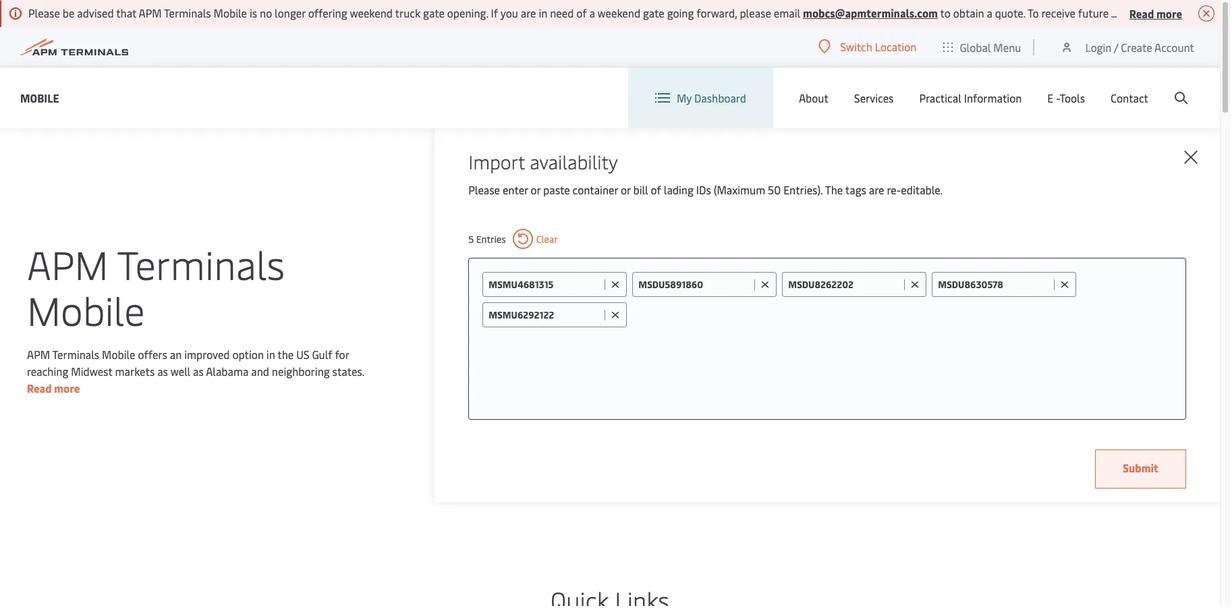 Task type: locate. For each thing, give the bounding box(es) containing it.
apm for apm terminals mobile
[[27, 237, 108, 290]]

us
[[297, 347, 310, 362]]

alabama
[[206, 364, 249, 378]]

of
[[577, 5, 587, 20], [651, 182, 662, 197]]

2 vertical spatial terminals
[[52, 347, 99, 362]]

editable.
[[902, 182, 944, 197]]

1 vertical spatial read
[[27, 381, 52, 395]]

or left bill
[[621, 182, 631, 197]]

mobile link
[[20, 89, 59, 106]]

sms,
[[1201, 5, 1225, 20]]

terminals inside apm terminals mobile
[[117, 237, 285, 290]]

in
[[539, 5, 548, 20], [267, 347, 275, 362]]

mobile inside apm terminals mobile
[[27, 283, 145, 336]]

1 vertical spatial more
[[54, 381, 80, 395]]

or right enter
[[531, 182, 541, 197]]

1 a from the left
[[590, 5, 595, 20]]

terminals inside apm terminals mobile offers an improved option in the us gulf for reaching midwest markets as well as alabama and neighboring states. read more
[[52, 347, 99, 362]]

1 horizontal spatial are
[[870, 182, 885, 197]]

0 vertical spatial please
[[28, 5, 60, 20]]

no
[[260, 5, 272, 20]]

read up login / create account
[[1130, 6, 1155, 21]]

availability
[[530, 149, 618, 174]]

location
[[876, 39, 917, 54]]

apm
[[139, 5, 162, 20], [27, 237, 108, 290], [27, 347, 50, 362]]

more down reaching
[[54, 381, 80, 395]]

to
[[941, 5, 951, 20]]

please enter or paste container or bill of lading ids (maximum 50 entries). the tags are re-editable.
[[469, 182, 944, 197]]

email
[[774, 5, 801, 20], [1160, 5, 1186, 20]]

0 horizontal spatial as
[[157, 364, 168, 378]]

0 horizontal spatial a
[[590, 5, 595, 20]]

0 vertical spatial read
[[1130, 6, 1155, 21]]

neighboring
[[272, 364, 330, 378]]

2 gate from the left
[[644, 5, 665, 20]]

Entered ID text field
[[639, 278, 752, 291]]

global menu
[[960, 40, 1022, 54]]

read down reaching
[[27, 381, 52, 395]]

truck
[[395, 5, 421, 20]]

about
[[799, 90, 829, 105]]

of right bill
[[651, 182, 662, 197]]

apm for apm terminals mobile offers an improved option in the us gulf for reaching midwest markets as well as alabama and neighboring states. read more
[[27, 347, 50, 362]]

clear
[[537, 233, 558, 245]]

entries
[[476, 233, 506, 245]]

please down import on the top left
[[469, 182, 500, 197]]

0 horizontal spatial or
[[531, 182, 541, 197]]

0 vertical spatial of
[[577, 5, 587, 20]]

that
[[116, 5, 136, 20]]

1 horizontal spatial read
[[1130, 6, 1155, 21]]

gate left going
[[644, 5, 665, 20]]

email right via
[[1160, 5, 1186, 20]]

tags
[[846, 182, 867, 197]]

my dashboard button
[[656, 68, 747, 128]]

account
[[1155, 40, 1195, 54]]

enter
[[503, 182, 528, 197]]

mobile
[[214, 5, 247, 20], [20, 90, 59, 105], [27, 283, 145, 336], [102, 347, 135, 362]]

apm inside apm terminals mobile offers an improved option in the us gulf for reaching midwest markets as well as alabama and neighboring states. read more
[[27, 347, 50, 362]]

please for please be advised that apm terminals mobile is no longer offering weekend truck gate opening. if you are in need of a weekend gate going forward, please email mobcs@apmterminals.com to obtain a quote. to receive future alerts via email or sms, p
[[28, 5, 60, 20]]

email right please
[[774, 5, 801, 20]]

1 as from the left
[[157, 364, 168, 378]]

of right need
[[577, 5, 587, 20]]

a
[[590, 5, 595, 20], [988, 5, 993, 20]]

1 horizontal spatial weekend
[[598, 5, 641, 20]]

in left the the
[[267, 347, 275, 362]]

about button
[[799, 68, 829, 128]]

switch
[[841, 39, 873, 54]]

read
[[1130, 6, 1155, 21], [27, 381, 52, 395]]

switch location
[[841, 39, 917, 54]]

services
[[855, 90, 894, 105]]

0 horizontal spatial are
[[521, 5, 536, 20]]

as left the well
[[157, 364, 168, 378]]

1 vertical spatial of
[[651, 182, 662, 197]]

apm inside apm terminals mobile
[[27, 237, 108, 290]]

2 a from the left
[[988, 5, 993, 20]]

gate right truck
[[423, 5, 445, 20]]

0 horizontal spatial gate
[[423, 5, 445, 20]]

container
[[573, 182, 619, 197]]

as
[[157, 364, 168, 378], [193, 364, 204, 378]]

please left be
[[28, 5, 60, 20]]

read more button
[[1130, 5, 1183, 22]]

1 horizontal spatial more
[[1157, 6, 1183, 21]]

a right obtain
[[988, 5, 993, 20]]

0 horizontal spatial please
[[28, 5, 60, 20]]

dashboard
[[695, 90, 747, 105]]

0 horizontal spatial email
[[774, 5, 801, 20]]

paste
[[544, 182, 570, 197]]

0 vertical spatial in
[[539, 5, 548, 20]]

more inside apm terminals mobile offers an improved option in the us gulf for reaching midwest markets as well as alabama and neighboring states. read more
[[54, 381, 80, 395]]

or left close alert image
[[1189, 5, 1199, 20]]

1 horizontal spatial a
[[988, 5, 993, 20]]

more
[[1157, 6, 1183, 21], [54, 381, 80, 395]]

2 as from the left
[[193, 364, 204, 378]]

0 horizontal spatial more
[[54, 381, 80, 395]]

terminals
[[164, 5, 211, 20], [117, 237, 285, 290], [52, 347, 99, 362]]

1 horizontal spatial gate
[[644, 5, 665, 20]]

more right via
[[1157, 6, 1183, 21]]

5
[[469, 233, 474, 245]]

weekend right need
[[598, 5, 641, 20]]

read inside apm terminals mobile offers an improved option in the us gulf for reaching midwest markets as well as alabama and neighboring states. read more
[[27, 381, 52, 395]]

apm terminals mobile offers an improved option in the us gulf for reaching midwest markets as well as alabama and neighboring states. read more
[[27, 347, 364, 395]]

read more link
[[27, 381, 80, 395]]

-
[[1057, 90, 1060, 105]]

1 horizontal spatial as
[[193, 364, 204, 378]]

midwest
[[71, 364, 112, 378]]

0 vertical spatial more
[[1157, 6, 1183, 21]]

are right you
[[521, 5, 536, 20]]

information
[[965, 90, 1023, 105]]

reaching
[[27, 364, 68, 378]]

1 gate from the left
[[423, 5, 445, 20]]

create
[[1122, 40, 1153, 54]]

markets
[[115, 364, 155, 378]]

in left need
[[539, 5, 548, 20]]

practical information
[[920, 90, 1023, 105]]

as right the well
[[193, 364, 204, 378]]

weekend left truck
[[350, 5, 393, 20]]

read inside "button"
[[1130, 6, 1155, 21]]

gulf
[[312, 347, 333, 362]]

option
[[233, 347, 264, 362]]

alerts
[[1112, 5, 1141, 20]]

1 vertical spatial terminals
[[117, 237, 285, 290]]

0 horizontal spatial weekend
[[350, 5, 393, 20]]

2 vertical spatial apm
[[27, 347, 50, 362]]

Entered ID text field
[[489, 278, 602, 291], [789, 278, 902, 291], [939, 278, 1052, 291], [489, 309, 602, 321]]

2 email from the left
[[1160, 5, 1186, 20]]

2 weekend from the left
[[598, 5, 641, 20]]

well
[[171, 364, 191, 378]]

weekend
[[350, 5, 393, 20], [598, 5, 641, 20]]

0 horizontal spatial of
[[577, 5, 587, 20]]

a right need
[[590, 5, 595, 20]]

1 horizontal spatial email
[[1160, 5, 1186, 20]]

you
[[501, 5, 519, 20]]

the
[[826, 182, 844, 197]]

gate
[[423, 5, 445, 20], [644, 5, 665, 20]]

global menu button
[[931, 27, 1035, 67]]

1 vertical spatial apm
[[27, 237, 108, 290]]

menu
[[994, 40, 1022, 54]]

practical information button
[[920, 68, 1023, 128]]

1 horizontal spatial please
[[469, 182, 500, 197]]

going
[[668, 5, 694, 20]]

please
[[28, 5, 60, 20], [469, 182, 500, 197]]

are
[[521, 5, 536, 20], [870, 182, 885, 197]]

0 horizontal spatial read
[[27, 381, 52, 395]]

my dashboard
[[677, 90, 747, 105]]

1 vertical spatial in
[[267, 347, 275, 362]]

1 vertical spatial please
[[469, 182, 500, 197]]

1 horizontal spatial of
[[651, 182, 662, 197]]

1 horizontal spatial in
[[539, 5, 548, 20]]

mobcs@apmterminals.com
[[804, 5, 939, 20]]

0 horizontal spatial in
[[267, 347, 275, 362]]

are left re- in the top right of the page
[[870, 182, 885, 197]]

opening.
[[448, 5, 489, 20]]



Task type: vqa. For each thing, say whether or not it's contained in the screenshot.
'APM Terminals Mobile'
yes



Task type: describe. For each thing, give the bounding box(es) containing it.
(maximum
[[714, 182, 766, 197]]

p
[[1228, 5, 1231, 20]]

contact
[[1111, 90, 1149, 105]]

please be advised that apm terminals mobile is no longer offering weekend truck gate opening. if you are in need of a weekend gate going forward, please email mobcs@apmterminals.com to obtain a quote. to receive future alerts via email or sms, p
[[28, 5, 1231, 20]]

my
[[677, 90, 692, 105]]

need
[[550, 5, 574, 20]]

forward,
[[697, 5, 738, 20]]

0 vertical spatial are
[[521, 5, 536, 20]]

please for please enter or paste container or bill of lading ids (maximum 50 entries). the tags are re-editable.
[[469, 182, 500, 197]]

lading
[[664, 182, 694, 197]]

0 vertical spatial apm
[[139, 5, 162, 20]]

re-
[[888, 182, 902, 197]]

states.
[[333, 364, 364, 378]]

is
[[250, 5, 257, 20]]

mobile inside apm terminals mobile offers an improved option in the us gulf for reaching midwest markets as well as alabama and neighboring states. read more
[[102, 347, 135, 362]]

entries).
[[784, 182, 823, 197]]

receive
[[1042, 5, 1076, 20]]

login / create account link
[[1061, 27, 1195, 67]]

bill
[[634, 182, 649, 197]]

and
[[251, 364, 269, 378]]

login / create account
[[1086, 40, 1195, 54]]

2 horizontal spatial or
[[1189, 5, 1199, 20]]

mobcs@apmterminals.com link
[[804, 5, 939, 20]]

please
[[740, 5, 772, 20]]

import
[[469, 149, 525, 174]]

switch location button
[[819, 39, 917, 54]]

clear button
[[513, 229, 558, 249]]

mobile secondary image
[[79, 344, 315, 546]]

close alert image
[[1199, 5, 1215, 22]]

read more
[[1130, 6, 1183, 21]]

/
[[1115, 40, 1119, 54]]

if
[[491, 5, 498, 20]]

global
[[960, 40, 992, 54]]

1 email from the left
[[774, 5, 801, 20]]

submit
[[1124, 461, 1159, 475]]

for
[[335, 347, 349, 362]]

offering
[[308, 5, 348, 20]]

50
[[768, 182, 781, 197]]

Type or paste your IDs here text field
[[633, 303, 1173, 327]]

offers
[[138, 347, 167, 362]]

via
[[1143, 5, 1157, 20]]

1 vertical spatial are
[[870, 182, 885, 197]]

0 vertical spatial terminals
[[164, 5, 211, 20]]

submit button
[[1096, 450, 1187, 489]]

1 horizontal spatial or
[[621, 182, 631, 197]]

improved
[[184, 347, 230, 362]]

terminals for apm terminals mobile offers an improved option in the us gulf for reaching midwest markets as well as alabama and neighboring states. read more
[[52, 347, 99, 362]]

e -tools button
[[1048, 68, 1086, 128]]

quote. to
[[996, 5, 1040, 20]]

more inside read more "button"
[[1157, 6, 1183, 21]]

an
[[170, 347, 182, 362]]

advised
[[77, 5, 114, 20]]

practical
[[920, 90, 962, 105]]

5 entries
[[469, 233, 506, 245]]

login
[[1086, 40, 1112, 54]]

ids
[[697, 182, 712, 197]]

1 weekend from the left
[[350, 5, 393, 20]]

apm terminals mobile
[[27, 237, 285, 336]]

longer
[[275, 5, 306, 20]]

e -tools
[[1048, 90, 1086, 105]]

terminals for apm terminals mobile
[[117, 237, 285, 290]]

in inside apm terminals mobile offers an improved option in the us gulf for reaching midwest markets as well as alabama and neighboring states. read more
[[267, 347, 275, 362]]

future
[[1079, 5, 1110, 20]]

obtain
[[954, 5, 985, 20]]

tools
[[1060, 90, 1086, 105]]

e
[[1048, 90, 1054, 105]]

the
[[278, 347, 294, 362]]

contact button
[[1111, 68, 1149, 128]]

services button
[[855, 68, 894, 128]]



